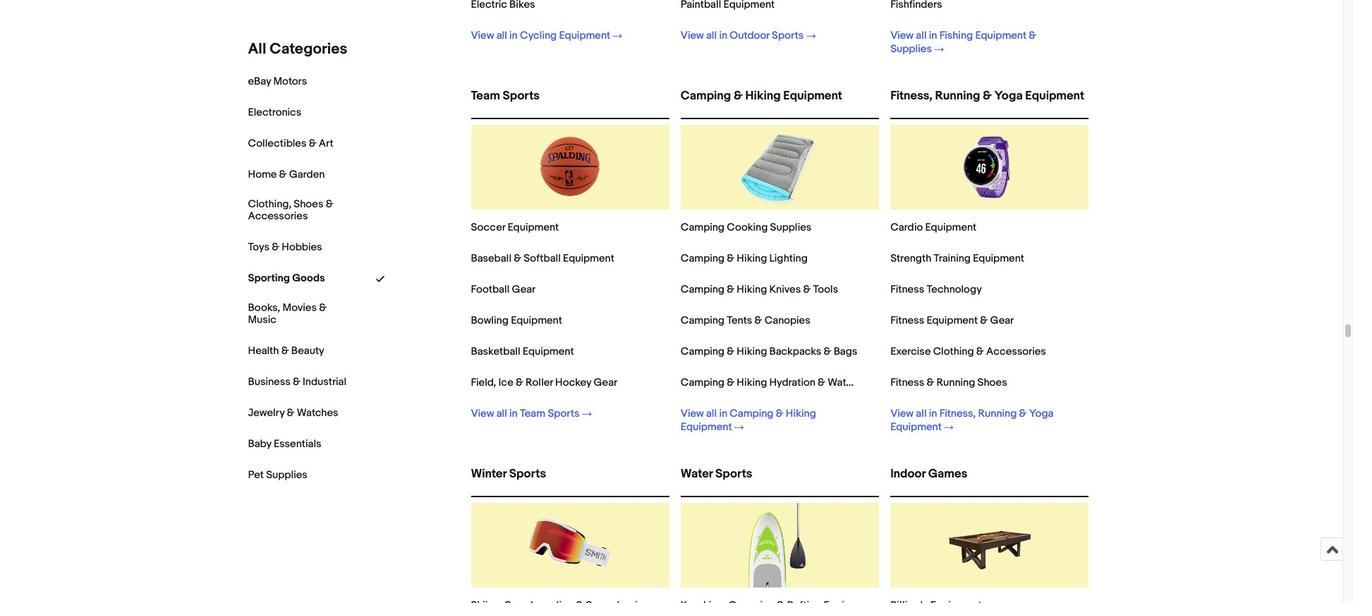 Task type: locate. For each thing, give the bounding box(es) containing it.
3 fitness from the top
[[891, 376, 925, 390]]

hiking down outdoor
[[746, 89, 781, 103]]

winter sports image
[[528, 503, 613, 588]]

camping down view all in outdoor sports at the top of the page
[[681, 89, 731, 103]]

bowling
[[471, 314, 509, 328]]

2 horizontal spatial gear
[[991, 314, 1015, 328]]

business
[[248, 375, 291, 389]]

in for fishing
[[929, 29, 938, 42]]

& inside fitness, running & yoga equipment 'link'
[[983, 89, 992, 103]]

all left fishing
[[916, 29, 927, 42]]

hiking down the camping tents & canopies
[[737, 345, 768, 359]]

gear up bowling equipment
[[512, 283, 536, 296]]

1 vertical spatial supplies
[[771, 221, 812, 234]]

& inside 'view all in camping & hiking equipment'
[[776, 407, 784, 421]]

all for fitness,
[[916, 407, 927, 421]]

0 horizontal spatial team
[[471, 89, 500, 103]]

home
[[248, 168, 277, 181]]

clothing, shoes & accessories
[[248, 198, 334, 223]]

tents
[[727, 314, 753, 328]]

hiking for backpacks
[[737, 345, 768, 359]]

view inside view all in fishing equipment & supplies
[[891, 29, 914, 42]]

hiking down the camping & hiking backpacks & bags link
[[737, 376, 768, 390]]

1 fitness from the top
[[891, 283, 925, 296]]

camping & hiking equipment link
[[681, 89, 880, 115]]

camping & hiking backpacks & bags link
[[681, 345, 858, 359]]

1 vertical spatial fitness,
[[940, 407, 976, 421]]

jewelry
[[248, 406, 285, 420]]

accessories up 'toys & hobbies'
[[248, 210, 308, 223]]

ebay motors
[[248, 75, 307, 88]]

0 horizontal spatial accessories
[[248, 210, 308, 223]]

camping left tents
[[681, 314, 725, 328]]

all
[[497, 29, 507, 42], [707, 29, 717, 42], [916, 29, 927, 42], [497, 407, 507, 421], [707, 407, 717, 421], [916, 407, 927, 421]]

in left outdoor
[[720, 29, 728, 42]]

2 vertical spatial supplies
[[266, 468, 308, 482]]

gear right hockey
[[594, 376, 618, 390]]

tools
[[814, 283, 839, 296]]

football gear
[[471, 283, 536, 296]]

football gear link
[[471, 283, 536, 296]]

sports right outdoor
[[772, 29, 804, 42]]

all left outdoor
[[707, 29, 717, 42]]

0 vertical spatial shoes
[[294, 198, 324, 211]]

in up water sports at the bottom right
[[720, 407, 728, 421]]

exercise clothing & accessories
[[891, 345, 1047, 359]]

view down field, at the bottom of page
[[471, 407, 494, 421]]

supplies left fishing
[[891, 42, 933, 56]]

all left cycling
[[497, 29, 507, 42]]

0 vertical spatial running
[[936, 89, 981, 103]]

indoor games link
[[891, 467, 1090, 493]]

0 horizontal spatial gear
[[512, 283, 536, 296]]

in inside view all in fishing equipment & supplies
[[929, 29, 938, 42]]

view inside 'view all in camping & hiking equipment'
[[681, 407, 704, 421]]

shoes
[[294, 198, 324, 211], [978, 376, 1008, 390]]

0 vertical spatial supplies
[[891, 42, 933, 56]]

running down fitness & running shoes
[[979, 407, 1017, 421]]

shoes down garden
[[294, 198, 324, 211]]

watches
[[297, 406, 339, 420]]

electronics
[[248, 106, 302, 119]]

sports down cycling
[[503, 89, 540, 103]]

hiking down hydration
[[786, 407, 817, 421]]

motors
[[273, 75, 307, 88]]

0 vertical spatial fitness,
[[891, 89, 933, 103]]

training
[[934, 252, 971, 265]]

all inside view all in fitness, running & yoga equipment
[[916, 407, 927, 421]]

0 horizontal spatial shoes
[[294, 198, 324, 211]]

winter
[[471, 467, 507, 481]]

1 horizontal spatial team
[[520, 407, 546, 421]]

in left cycling
[[510, 29, 518, 42]]

in for cycling
[[510, 29, 518, 42]]

hiking up the camping tents & canopies
[[737, 283, 768, 296]]

sports
[[772, 29, 804, 42], [503, 89, 540, 103], [548, 407, 580, 421], [509, 467, 546, 481], [716, 467, 753, 481]]

running down view all in fishing equipment & supplies on the right top of the page
[[936, 89, 981, 103]]

in left fishing
[[929, 29, 938, 42]]

view up water sports at the bottom right
[[681, 407, 704, 421]]

1 vertical spatial shoes
[[978, 376, 1008, 390]]

camping cooking supplies link
[[681, 221, 812, 234]]

&
[[1029, 29, 1037, 42], [734, 89, 743, 103], [983, 89, 992, 103], [309, 137, 317, 150], [279, 168, 287, 181], [326, 198, 334, 211], [272, 241, 280, 254], [514, 252, 522, 265], [727, 252, 735, 265], [727, 283, 735, 296], [804, 283, 811, 296], [319, 301, 327, 315], [755, 314, 763, 328], [981, 314, 988, 328], [281, 344, 289, 358], [727, 345, 735, 359], [824, 345, 832, 359], [977, 345, 985, 359], [293, 375, 301, 389], [516, 376, 524, 390], [727, 376, 735, 390], [818, 376, 826, 390], [927, 376, 935, 390], [287, 406, 295, 420], [776, 407, 784, 421], [1020, 407, 1027, 421]]

camping & hiking knives & tools link
[[681, 283, 839, 296]]

roller
[[526, 376, 553, 390]]

electronics link
[[248, 106, 302, 119]]

fitness, inside view all in fitness, running & yoga equipment
[[940, 407, 976, 421]]

all inside 'view all in camping & hiking equipment'
[[707, 407, 717, 421]]

1 vertical spatial fitness
[[891, 314, 925, 328]]

yoga inside view all in fitness, running & yoga equipment
[[1030, 407, 1054, 421]]

view all in team sports link
[[471, 407, 592, 421]]

view inside view all in fitness, running & yoga equipment
[[891, 407, 914, 421]]

gear
[[512, 283, 536, 296], [991, 314, 1015, 328], [594, 376, 618, 390]]

hiking for equipment
[[746, 89, 781, 103]]

all categories
[[248, 40, 348, 59]]

fitness technology
[[891, 283, 983, 296]]

1 vertical spatial gear
[[991, 314, 1015, 328]]

supplies right pet
[[266, 468, 308, 482]]

fitness for fitness & running shoes
[[891, 376, 925, 390]]

football
[[471, 283, 510, 296]]

shoes down exercise clothing & accessories link
[[978, 376, 1008, 390]]

indoor games image
[[948, 503, 1033, 588]]

camping down camping & hiking hydration & water bottles
[[730, 407, 774, 421]]

goods
[[292, 272, 325, 285]]

home & garden
[[248, 168, 325, 181]]

view all in fitness, running & yoga equipment link
[[891, 407, 1070, 434]]

accessories for clothing, shoes & accessories
[[248, 210, 308, 223]]

0 vertical spatial fitness
[[891, 283, 925, 296]]

2 fitness from the top
[[891, 314, 925, 328]]

strength training equipment link
[[891, 252, 1025, 265]]

in down ice
[[510, 407, 518, 421]]

sports right winter at the left of page
[[509, 467, 546, 481]]

fitness technology link
[[891, 283, 983, 296]]

basketball equipment
[[471, 345, 574, 359]]

business & industrial link
[[248, 375, 347, 389]]

fitness,
[[891, 89, 933, 103], [940, 407, 976, 421]]

in inside view all in fitness, running & yoga equipment
[[929, 407, 938, 421]]

games
[[929, 467, 968, 481]]

camping down camping & hiking lighting
[[681, 283, 725, 296]]

camping for camping tents & canopies
[[681, 314, 725, 328]]

bowling equipment link
[[471, 314, 562, 328]]

all down fitness & running shoes
[[916, 407, 927, 421]]

fitness, inside 'link'
[[891, 89, 933, 103]]

all inside view all in fishing equipment & supplies
[[916, 29, 927, 42]]

fitness for fitness equipment & gear
[[891, 314, 925, 328]]

camping tents & canopies link
[[681, 314, 811, 328]]

baby
[[248, 437, 272, 451]]

1 vertical spatial water
[[681, 467, 713, 481]]

yoga
[[995, 89, 1023, 103], [1030, 407, 1054, 421]]

gear up exercise clothing & accessories
[[991, 314, 1015, 328]]

fitness down exercise
[[891, 376, 925, 390]]

0 horizontal spatial fitness,
[[891, 89, 933, 103]]

water sports image
[[738, 503, 823, 588]]

fitness down strength
[[891, 283, 925, 296]]

exercise
[[891, 345, 931, 359]]

camping for camping cooking supplies
[[681, 221, 725, 234]]

2 vertical spatial running
[[979, 407, 1017, 421]]

winter sports
[[471, 467, 546, 481]]

all for fishing
[[916, 29, 927, 42]]

2 vertical spatial gear
[[594, 376, 618, 390]]

accessories inside clothing, shoes & accessories
[[248, 210, 308, 223]]

1 horizontal spatial yoga
[[1030, 407, 1054, 421]]

camping & hiking equipment
[[681, 89, 843, 103]]

sporting goods link
[[248, 272, 325, 285]]

sports down 'view all in camping & hiking equipment'
[[716, 467, 753, 481]]

view all in fishing equipment & supplies link
[[891, 29, 1070, 56]]

1 vertical spatial accessories
[[987, 345, 1047, 359]]

hydration
[[770, 376, 816, 390]]

hiking down 'cooking'
[[737, 252, 768, 265]]

all up water sports at the bottom right
[[707, 407, 717, 421]]

supplies up lighting
[[771, 221, 812, 234]]

camping for camping & hiking backpacks & bags
[[681, 345, 725, 359]]

0 horizontal spatial supplies
[[266, 468, 308, 482]]

0 vertical spatial water
[[828, 376, 856, 390]]

in for team
[[510, 407, 518, 421]]

0 horizontal spatial yoga
[[995, 89, 1023, 103]]

fitness
[[891, 283, 925, 296], [891, 314, 925, 328], [891, 376, 925, 390]]

toys & hobbies link
[[248, 241, 322, 254]]

ebay motors link
[[248, 75, 307, 88]]

fitness, running & yoga equipment link
[[891, 89, 1090, 115]]

canopies
[[765, 314, 811, 328]]

view left fishing
[[891, 29, 914, 42]]

accessories right clothing
[[987, 345, 1047, 359]]

health & beauty link
[[248, 344, 324, 358]]

water
[[828, 376, 856, 390], [681, 467, 713, 481]]

& inside camping & hiking equipment link
[[734, 89, 743, 103]]

camping left 'cooking'
[[681, 221, 725, 234]]

health & beauty
[[248, 344, 324, 358]]

1 horizontal spatial fitness,
[[940, 407, 976, 421]]

accessories
[[248, 210, 308, 223], [987, 345, 1047, 359]]

view all in outdoor sports link
[[681, 29, 816, 42]]

in down fitness & running shoes
[[929, 407, 938, 421]]

running down clothing
[[937, 376, 976, 390]]

in for outdoor
[[720, 29, 728, 42]]

1 horizontal spatial accessories
[[987, 345, 1047, 359]]

view all in camping & hiking equipment
[[681, 407, 817, 434]]

1 horizontal spatial supplies
[[771, 221, 812, 234]]

technology
[[927, 283, 983, 296]]

camping & hiking backpacks & bags
[[681, 345, 858, 359]]

0 vertical spatial accessories
[[248, 210, 308, 223]]

view
[[471, 29, 494, 42], [681, 29, 704, 42], [891, 29, 914, 42], [471, 407, 494, 421], [681, 407, 704, 421], [891, 407, 914, 421]]

supplies
[[891, 42, 933, 56], [771, 221, 812, 234], [266, 468, 308, 482]]

toys
[[248, 241, 270, 254]]

camping inside 'view all in camping & hiking equipment'
[[730, 407, 774, 421]]

1 vertical spatial yoga
[[1030, 407, 1054, 421]]

1 horizontal spatial water
[[828, 376, 856, 390]]

camping down camping cooking supplies
[[681, 252, 725, 265]]

view left outdoor
[[681, 29, 704, 42]]

view down bottles
[[891, 407, 914, 421]]

camping up 'view all in camping & hiking equipment'
[[681, 376, 725, 390]]

view left cycling
[[471, 29, 494, 42]]

2 horizontal spatial supplies
[[891, 42, 933, 56]]

0 vertical spatial yoga
[[995, 89, 1023, 103]]

2 vertical spatial fitness
[[891, 376, 925, 390]]

pet
[[248, 468, 264, 482]]

ebay
[[248, 75, 271, 88]]

all down ice
[[497, 407, 507, 421]]

view for view all in cycling equipment
[[471, 29, 494, 42]]

camping down the camping tents & canopies
[[681, 345, 725, 359]]

& inside view all in fishing equipment & supplies
[[1029, 29, 1037, 42]]

equipment
[[559, 29, 610, 42], [976, 29, 1027, 42], [784, 89, 843, 103], [1026, 89, 1085, 103], [508, 221, 559, 234], [926, 221, 977, 234], [563, 252, 615, 265], [974, 252, 1025, 265], [511, 314, 562, 328], [927, 314, 978, 328], [523, 345, 574, 359], [681, 421, 732, 434], [891, 421, 942, 434]]

fitness up exercise
[[891, 314, 925, 328]]

baseball
[[471, 252, 512, 265]]

in inside 'view all in camping & hiking equipment'
[[720, 407, 728, 421]]



Task type: describe. For each thing, give the bounding box(es) containing it.
home & garden link
[[248, 168, 325, 181]]

equipment inside 'link'
[[1026, 89, 1085, 103]]

field,
[[471, 376, 496, 390]]

view for view all in fishing equipment & supplies
[[891, 29, 914, 42]]

garden
[[289, 168, 325, 181]]

hiking for knives
[[737, 283, 768, 296]]

sports for team sports
[[503, 89, 540, 103]]

baseball & softball equipment
[[471, 252, 615, 265]]

exercise clothing & accessories link
[[891, 345, 1047, 359]]

view for view all in team sports
[[471, 407, 494, 421]]

camping tents & canopies
[[681, 314, 811, 328]]

accessories for exercise clothing & accessories
[[987, 345, 1047, 359]]

view for view all in fitness, running & yoga equipment
[[891, 407, 914, 421]]

equipment inside view all in fitness, running & yoga equipment
[[891, 421, 942, 434]]

view all in fitness, running & yoga equipment
[[891, 407, 1054, 434]]

books, movies & music link
[[248, 301, 347, 327]]

hiking inside 'view all in camping & hiking equipment'
[[786, 407, 817, 421]]

& inside view all in fitness, running & yoga equipment
[[1020, 407, 1027, 421]]

shoes inside clothing, shoes & accessories
[[294, 198, 324, 211]]

camping & hiking hydration & water bottles link
[[681, 376, 892, 390]]

all for camping
[[707, 407, 717, 421]]

softball
[[524, 252, 561, 265]]

camping & hiking equipment image
[[738, 125, 823, 210]]

fitness, running & yoga equipment
[[891, 89, 1085, 103]]

cycling
[[520, 29, 557, 42]]

sports for water sports
[[716, 467, 753, 481]]

lighting
[[770, 252, 808, 265]]

running inside 'link'
[[936, 89, 981, 103]]

1 horizontal spatial shoes
[[978, 376, 1008, 390]]

field, ice & roller hockey gear
[[471, 376, 618, 390]]

& inside books, movies & music
[[319, 301, 327, 315]]

indoor
[[891, 467, 926, 481]]

knives
[[770, 283, 801, 296]]

sports down hockey
[[548, 407, 580, 421]]

beauty
[[291, 344, 324, 358]]

view all in outdoor sports
[[681, 29, 804, 42]]

in for camping
[[720, 407, 728, 421]]

camping for camping & hiking hydration & water bottles
[[681, 376, 725, 390]]

equipment inside view all in fishing equipment & supplies
[[976, 29, 1027, 42]]

1 vertical spatial team
[[520, 407, 546, 421]]

cardio equipment
[[891, 221, 977, 234]]

baby essentials link
[[248, 437, 321, 451]]

camping for camping & hiking lighting
[[681, 252, 725, 265]]

fitness & running shoes
[[891, 376, 1008, 390]]

team sports
[[471, 89, 540, 103]]

0 horizontal spatial water
[[681, 467, 713, 481]]

jewelry & watches
[[248, 406, 339, 420]]

running inside view all in fitness, running & yoga equipment
[[979, 407, 1017, 421]]

in for fitness,
[[929, 407, 938, 421]]

all for cycling
[[497, 29, 507, 42]]

baby essentials
[[248, 437, 321, 451]]

yoga inside 'link'
[[995, 89, 1023, 103]]

& inside clothing, shoes & accessories
[[326, 198, 334, 211]]

music
[[248, 313, 277, 327]]

view all in camping & hiking equipment link
[[681, 407, 860, 434]]

fitness, running & yoga equipment image
[[948, 125, 1033, 210]]

team sports link
[[471, 89, 670, 115]]

all for team
[[497, 407, 507, 421]]

strength training equipment
[[891, 252, 1025, 265]]

view all in cycling equipment link
[[471, 29, 623, 42]]

winter sports link
[[471, 467, 670, 493]]

books, movies & music
[[248, 301, 327, 327]]

cardio equipment link
[[891, 221, 977, 234]]

bags
[[834, 345, 858, 359]]

pet supplies
[[248, 468, 308, 482]]

bottles
[[858, 376, 892, 390]]

view for view all in camping & hiking equipment
[[681, 407, 704, 421]]

bowling equipment
[[471, 314, 562, 328]]

fishing
[[940, 29, 974, 42]]

hobbies
[[282, 241, 322, 254]]

books,
[[248, 301, 280, 315]]

outdoor
[[730, 29, 770, 42]]

hockey
[[556, 376, 592, 390]]

camping & hiking lighting link
[[681, 252, 808, 265]]

equipment inside 'view all in camping & hiking equipment'
[[681, 421, 732, 434]]

art
[[319, 137, 334, 150]]

sports for winter sports
[[509, 467, 546, 481]]

business & industrial
[[248, 375, 347, 389]]

cardio
[[891, 221, 923, 234]]

sporting
[[248, 272, 290, 285]]

clothing
[[934, 345, 975, 359]]

view all in fishing equipment & supplies
[[891, 29, 1037, 56]]

view for view all in outdoor sports
[[681, 29, 704, 42]]

1 vertical spatial running
[[937, 376, 976, 390]]

fitness equipment & gear
[[891, 314, 1015, 328]]

soccer
[[471, 221, 506, 234]]

movies
[[283, 301, 317, 315]]

1 horizontal spatial gear
[[594, 376, 618, 390]]

hiking for hydration
[[737, 376, 768, 390]]

camping & hiking lighting
[[681, 252, 808, 265]]

baseball & softball equipment link
[[471, 252, 615, 265]]

camping & hiking knives & tools
[[681, 283, 839, 296]]

camping for camping & hiking equipment
[[681, 89, 731, 103]]

fitness for fitness technology
[[891, 283, 925, 296]]

collectibles & art
[[248, 137, 334, 150]]

camping for camping & hiking knives & tools
[[681, 283, 725, 296]]

hiking for lighting
[[737, 252, 768, 265]]

all for outdoor
[[707, 29, 717, 42]]

strength
[[891, 252, 932, 265]]

ice
[[499, 376, 514, 390]]

toys & hobbies
[[248, 241, 322, 254]]

water sports
[[681, 467, 753, 481]]

view all in cycling equipment
[[471, 29, 610, 42]]

soccer equipment link
[[471, 221, 559, 234]]

health
[[248, 344, 279, 358]]

0 vertical spatial team
[[471, 89, 500, 103]]

supplies inside view all in fishing equipment & supplies
[[891, 42, 933, 56]]

cooking
[[727, 221, 768, 234]]

clothing,
[[248, 198, 292, 211]]

fitness equipment & gear link
[[891, 314, 1015, 328]]

backpacks
[[770, 345, 822, 359]]

basketball
[[471, 345, 521, 359]]

0 vertical spatial gear
[[512, 283, 536, 296]]

team sports image
[[528, 125, 613, 210]]

industrial
[[303, 375, 347, 389]]

water sports link
[[681, 467, 880, 493]]



Task type: vqa. For each thing, say whether or not it's contained in the screenshot.
Essentials
yes



